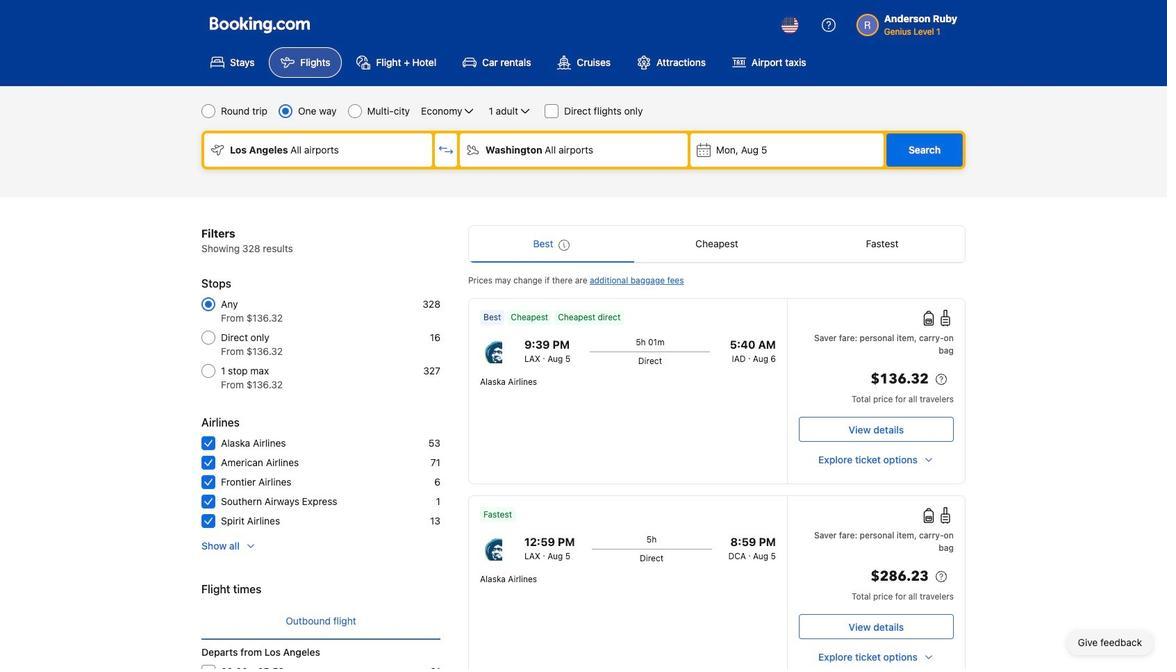 Task type: vqa. For each thing, say whether or not it's contained in the screenshot.
Best ICON
yes



Task type: locate. For each thing, give the bounding box(es) containing it.
tab list
[[469, 226, 966, 263]]

flights homepage image
[[210, 17, 310, 33]]

best image
[[559, 240, 570, 251]]

$286.23 region
[[799, 566, 954, 591]]

your account menu anderson ruby genius level 1 element
[[857, 12, 958, 38]]



Task type: describe. For each thing, give the bounding box(es) containing it.
$136.32 region
[[799, 368, 954, 393]]

best image
[[559, 240, 570, 251]]



